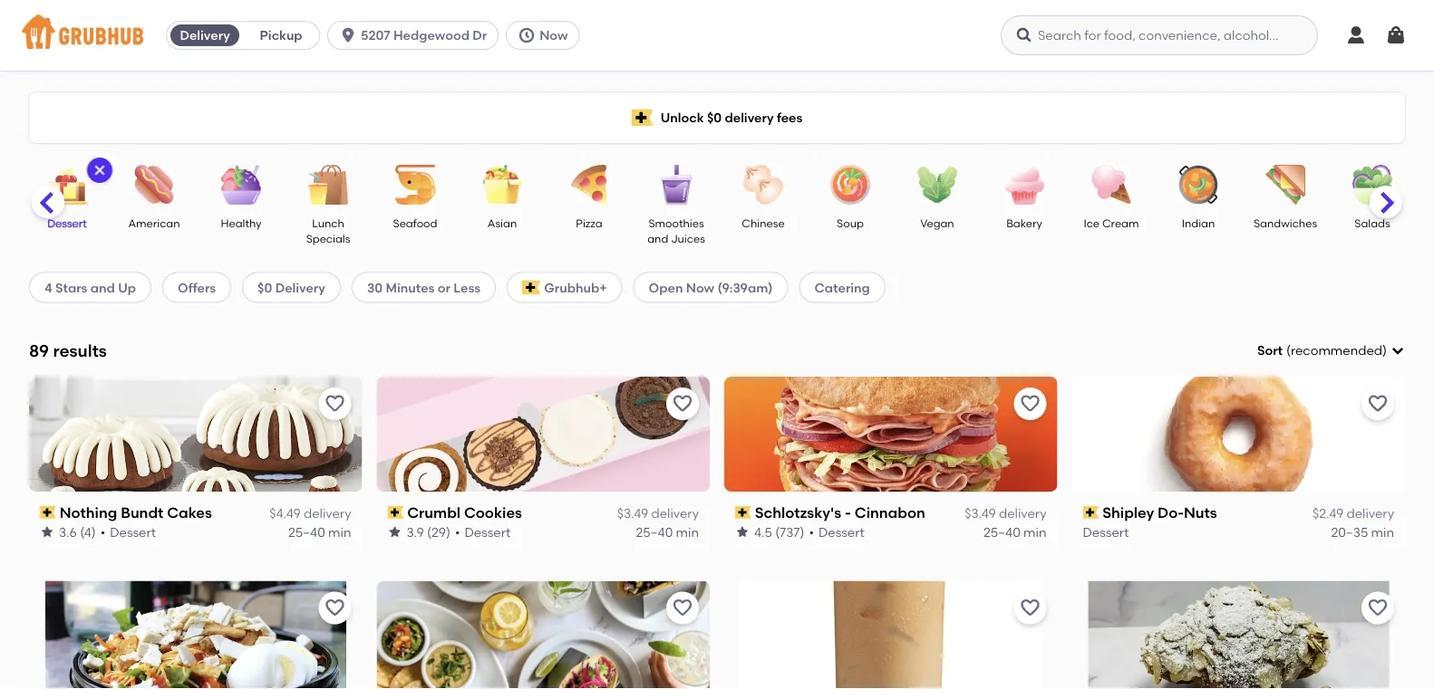 Task type: vqa. For each thing, say whether or not it's contained in the screenshot.
Don'T See What You'Re Looking For?
no



Task type: locate. For each thing, give the bounding box(es) containing it.
2 horizontal spatial 25–40 min
[[984, 525, 1047, 540]]

0 horizontal spatial star icon image
[[40, 525, 54, 540]]

dessert for schlotzsky's - cinnabon
[[819, 525, 865, 540]]

1 subscription pass image from the left
[[388, 507, 404, 520]]

healthy
[[221, 217, 262, 230]]

$3.49 delivery for schlotzsky's - cinnabon
[[965, 506, 1047, 522]]

• dessert for cookies
[[455, 525, 511, 540]]

• dessert for bundt
[[100, 525, 156, 540]]

4 stars and up
[[44, 280, 136, 295]]

star icon image
[[40, 525, 54, 540], [388, 525, 402, 540], [735, 525, 750, 540]]

0 horizontal spatial $3.49
[[617, 506, 648, 522]]

1 horizontal spatial and
[[648, 232, 668, 246]]

• dessert down cookies
[[455, 525, 511, 540]]

• right (737)
[[809, 525, 814, 540]]

subscription pass image for crumbl cookies
[[388, 507, 404, 520]]

shipley
[[1103, 504, 1154, 522]]

delivery left pickup button
[[180, 28, 230, 43]]

save this restaurant button for "nothing bundt cakes logo"
[[319, 388, 351, 421]]

4 min from the left
[[1371, 525, 1394, 540]]

main navigation navigation
[[0, 0, 1434, 71]]

89 results
[[29, 341, 107, 361]]

$3.49 for crumbl cookies
[[617, 506, 648, 522]]

1 • from the left
[[100, 525, 105, 540]]

dessert
[[47, 217, 87, 230], [110, 525, 156, 540], [465, 525, 511, 540], [819, 525, 865, 540], [1083, 525, 1129, 540]]

• dessert down nothing bundt cakes
[[100, 525, 156, 540]]

1 star icon image from the left
[[40, 525, 54, 540]]

lunch specials
[[306, 217, 350, 246]]

None field
[[1258, 342, 1405, 360]]

subscription pass image left shipley on the bottom right
[[1083, 507, 1099, 520]]

2 25–40 from the left
[[636, 525, 673, 540]]

ice
[[1084, 217, 1100, 230]]

0 horizontal spatial 25–40 min
[[288, 525, 351, 540]]

sort
[[1258, 343, 1283, 359]]

cinnabon
[[855, 504, 926, 522]]

seafood
[[393, 217, 437, 230]]

3 25–40 min from the left
[[984, 525, 1047, 540]]

dessert image
[[35, 165, 99, 205]]

fees
[[777, 110, 803, 125]]

2 horizontal spatial subscription pass image
[[1083, 507, 1099, 520]]

svg image
[[1346, 24, 1367, 46], [339, 26, 357, 44], [92, 163, 107, 178], [1391, 344, 1405, 358]]

subscription pass image
[[388, 507, 404, 520], [735, 507, 751, 520], [1083, 507, 1099, 520]]

(9:39am)
[[718, 280, 773, 295]]

25–40 min
[[288, 525, 351, 540], [636, 525, 699, 540], [984, 525, 1047, 540]]

1 horizontal spatial subscription pass image
[[735, 507, 751, 520]]

lunch specials image
[[296, 165, 360, 205]]

save this restaurant image
[[324, 393, 346, 415], [1367, 393, 1389, 415], [324, 598, 346, 620], [672, 598, 694, 620], [1020, 598, 1041, 620], [1367, 598, 1389, 620]]

3.9 (29)
[[407, 525, 451, 540]]

1 vertical spatial $0
[[258, 280, 272, 295]]

3 star icon image from the left
[[735, 525, 750, 540]]

0 vertical spatial $0
[[707, 110, 722, 125]]

1 • dessert from the left
[[100, 525, 156, 540]]

now button
[[506, 21, 587, 50]]

2 $3.49 from the left
[[965, 506, 996, 522]]

0 horizontal spatial •
[[100, 525, 105, 540]]

nuts
[[1184, 504, 1217, 522]]

svg image
[[1385, 24, 1407, 46], [518, 26, 536, 44], [1015, 26, 1034, 44]]

pickup button
[[243, 21, 319, 50]]

1 horizontal spatial grubhub plus flag logo image
[[632, 109, 653, 126]]

min for cakes
[[328, 525, 351, 540]]

and left up
[[90, 280, 115, 295]]

2 star icon image from the left
[[388, 525, 402, 540]]

subscription pass image left schlotzsky's
[[735, 507, 751, 520]]

1 vertical spatial now
[[686, 280, 715, 295]]

save this restaurant image
[[672, 393, 694, 415], [1020, 393, 1041, 415]]

(
[[1287, 343, 1291, 359]]

chinese
[[742, 217, 785, 230]]

1 horizontal spatial 25–40
[[636, 525, 673, 540]]

2 horizontal spatial star icon image
[[735, 525, 750, 540]]

1 vertical spatial grubhub plus flag logo image
[[522, 281, 541, 295]]

indian image
[[1167, 165, 1230, 205]]

1 25–40 from the left
[[288, 525, 325, 540]]

now right open
[[686, 280, 715, 295]]

0 horizontal spatial grubhub plus flag logo image
[[522, 281, 541, 295]]

• dessert
[[100, 525, 156, 540], [455, 525, 511, 540], [809, 525, 865, 540]]

1 $3.49 delivery from the left
[[617, 506, 699, 522]]

grubhub plus flag logo image left 'unlock'
[[632, 109, 653, 126]]

bakery image
[[993, 165, 1056, 205]]

subscription pass image for schlotzsky's - cinnabon
[[735, 507, 751, 520]]

5207 hedgewood dr
[[361, 28, 487, 43]]

0 vertical spatial delivery
[[180, 28, 230, 43]]

1 save this restaurant image from the left
[[672, 393, 694, 415]]

ice cream
[[1084, 217, 1139, 230]]

2 horizontal spatial • dessert
[[809, 525, 865, 540]]

star icon image down subscription pass image
[[40, 525, 54, 540]]

asian
[[488, 217, 517, 230]]

3 • dessert from the left
[[809, 525, 865, 540]]

delivery down specials
[[275, 280, 325, 295]]

save this restaurant button for la pâtisserie (annie st) logo
[[1362, 593, 1394, 625]]

subscription pass image left crumbl
[[388, 507, 404, 520]]

la pâtisserie (annie st) logo image
[[1088, 582, 1389, 690]]

american image
[[122, 165, 186, 205]]

0 horizontal spatial 25–40
[[288, 525, 325, 540]]

cookies
[[464, 504, 522, 522]]

shipley do-nuts logo image
[[1072, 377, 1405, 492]]

min for nuts
[[1371, 525, 1394, 540]]

1 $3.49 from the left
[[617, 506, 648, 522]]

$0 right 'unlock'
[[707, 110, 722, 125]]

dessert down cookies
[[465, 525, 511, 540]]

cream
[[1102, 217, 1139, 230]]

2 25–40 min from the left
[[636, 525, 699, 540]]

$3.49
[[617, 506, 648, 522], [965, 506, 996, 522]]

0 horizontal spatial subscription pass image
[[388, 507, 404, 520]]

• right (29) at the left of page
[[455, 525, 460, 540]]

schlotzsky's - cinnabon
[[755, 504, 926, 522]]

now right dr
[[540, 28, 568, 43]]

(29)
[[427, 525, 451, 540]]

grubhub plus flag logo image for grubhub+
[[522, 281, 541, 295]]

2 $3.49 delivery from the left
[[965, 506, 1047, 522]]

2 save this restaurant image from the left
[[1020, 393, 1041, 415]]

chinese image
[[732, 165, 795, 205]]

now
[[540, 28, 568, 43], [686, 280, 715, 295]]

unlock $0 delivery fees
[[661, 110, 803, 125]]

)
[[1383, 343, 1387, 359]]

dessert down schlotzsky's - cinnabon
[[819, 525, 865, 540]]

save this restaurant image for la pâtisserie (annie st) logo save this restaurant button
[[1367, 598, 1389, 620]]

2 horizontal spatial •
[[809, 525, 814, 540]]

25–40 for nothing bundt cakes
[[288, 525, 325, 540]]

• dessert for -
[[809, 525, 865, 540]]

2 • dessert from the left
[[455, 525, 511, 540]]

save this restaurant image for picnik south 1st logo save this restaurant button
[[672, 598, 694, 620]]

0 horizontal spatial now
[[540, 28, 568, 43]]

star icon image left 3.9
[[388, 525, 402, 540]]

smoothies
[[649, 217, 704, 230]]

picnik south 1st logo image
[[377, 582, 710, 690]]

crumbl cookies  logo image
[[377, 377, 710, 492]]

25–40
[[288, 525, 325, 540], [636, 525, 673, 540], [984, 525, 1021, 540]]

3 min from the left
[[1024, 525, 1047, 540]]

0 horizontal spatial and
[[90, 280, 115, 295]]

0 horizontal spatial delivery
[[180, 28, 230, 43]]

sandwiches image
[[1254, 165, 1317, 205]]

star icon image left 4.5
[[735, 525, 750, 540]]

0 vertical spatial grubhub plus flag logo image
[[632, 109, 653, 126]]

1 horizontal spatial svg image
[[1015, 26, 1034, 44]]

save this restaurant button for "schlotzsky's - cinnabon logo"
[[1014, 388, 1047, 421]]

$0 right the offers
[[258, 280, 272, 295]]

1 vertical spatial delivery
[[275, 280, 325, 295]]

dessert down nothing bundt cakes
[[110, 525, 156, 540]]

none field containing sort
[[1258, 342, 1405, 360]]

0 horizontal spatial $3.49 delivery
[[617, 506, 699, 522]]

1 horizontal spatial $3.49
[[965, 506, 996, 522]]

1 horizontal spatial $3.49 delivery
[[965, 506, 1047, 522]]

• dessert down schlotzsky's - cinnabon
[[809, 525, 865, 540]]

1 25–40 min from the left
[[288, 525, 351, 540]]

$0
[[707, 110, 722, 125], [258, 280, 272, 295]]

grubhub plus flag logo image
[[632, 109, 653, 126], [522, 281, 541, 295]]

25–40 min for nothing bundt cakes
[[288, 525, 351, 540]]

dr
[[473, 28, 487, 43]]

delivery
[[180, 28, 230, 43], [275, 280, 325, 295]]

3 • from the left
[[809, 525, 814, 540]]

1 vertical spatial and
[[90, 280, 115, 295]]

4
[[44, 280, 52, 295]]

$0 delivery
[[258, 280, 325, 295]]

0 horizontal spatial $0
[[258, 280, 272, 295]]

sort ( recommended )
[[1258, 343, 1387, 359]]

1 horizontal spatial • dessert
[[455, 525, 511, 540]]

texas honey ham company logo image
[[29, 582, 362, 690]]

• for nothing
[[100, 525, 105, 540]]

dessert down shipley on the bottom right
[[1083, 525, 1129, 540]]

2 subscription pass image from the left
[[735, 507, 751, 520]]

$3.49 delivery
[[617, 506, 699, 522], [965, 506, 1047, 522]]

$3.49 for schlotzsky's - cinnabon
[[965, 506, 996, 522]]

1 horizontal spatial save this restaurant image
[[1020, 393, 1041, 415]]

and down smoothies
[[648, 232, 668, 246]]

healthy image
[[209, 165, 273, 205]]

save this restaurant image for save this restaurant button related to the texas honey ham company logo
[[324, 598, 346, 620]]

up
[[118, 280, 136, 295]]

smoothies and juices
[[648, 217, 705, 246]]

1 horizontal spatial •
[[455, 525, 460, 540]]

and
[[648, 232, 668, 246], [90, 280, 115, 295]]

subscription pass image for shipley do-nuts
[[1083, 507, 1099, 520]]

1 min from the left
[[328, 525, 351, 540]]

delivery for nothing bundt cakes
[[304, 506, 351, 522]]

(737)
[[775, 525, 805, 540]]

vegan
[[921, 217, 954, 230]]

2 min from the left
[[676, 525, 699, 540]]

delivery
[[725, 110, 774, 125], [304, 506, 351, 522], [651, 506, 699, 522], [999, 506, 1047, 522], [1347, 506, 1394, 522]]

3.6
[[59, 525, 77, 540]]

0 horizontal spatial save this restaurant image
[[672, 393, 694, 415]]

Search for food, convenience, alcohol... search field
[[1001, 15, 1318, 55]]

grubhub plus flag logo image left grubhub+
[[522, 281, 541, 295]]

save this restaurant button
[[319, 388, 351, 421], [666, 388, 699, 421], [1014, 388, 1047, 421], [1362, 388, 1394, 421], [319, 593, 351, 625], [666, 593, 699, 625], [1014, 593, 1047, 625], [1362, 593, 1394, 625]]

0 vertical spatial and
[[648, 232, 668, 246]]

5207 hedgewood dr button
[[327, 21, 506, 50]]

pickup
[[260, 28, 302, 43]]

1 horizontal spatial $0
[[707, 110, 722, 125]]

2 horizontal spatial 25–40
[[984, 525, 1021, 540]]

dessert down dessert 'image'
[[47, 217, 87, 230]]

3 subscription pass image from the left
[[1083, 507, 1099, 520]]

min
[[328, 525, 351, 540], [676, 525, 699, 540], [1024, 525, 1047, 540], [1371, 525, 1394, 540]]

indian
[[1182, 217, 1215, 230]]

1 horizontal spatial star icon image
[[388, 525, 402, 540]]

$2.49 delivery
[[1313, 506, 1394, 522]]

0 horizontal spatial svg image
[[518, 26, 536, 44]]

•
[[100, 525, 105, 540], [455, 525, 460, 540], [809, 525, 814, 540]]

3 25–40 from the left
[[984, 525, 1021, 540]]

1 horizontal spatial 25–40 min
[[636, 525, 699, 540]]

0 horizontal spatial • dessert
[[100, 525, 156, 540]]

dessert for crumbl cookies
[[465, 525, 511, 540]]

2 • from the left
[[455, 525, 460, 540]]

soup image
[[819, 165, 882, 205]]

0 vertical spatial now
[[540, 28, 568, 43]]

• right (4)
[[100, 525, 105, 540]]

save this restaurant button for the hive logo
[[1014, 593, 1047, 625]]

star icon image for crumbl cookies
[[388, 525, 402, 540]]

delivery for schlotzsky's - cinnabon
[[999, 506, 1047, 522]]



Task type: describe. For each thing, give the bounding box(es) containing it.
4.5
[[754, 525, 772, 540]]

open now (9:39am)
[[649, 280, 773, 295]]

shipley do-nuts
[[1103, 504, 1217, 522]]

save this restaurant image for save this restaurant button associated with shipley do-nuts logo
[[1367, 393, 1389, 415]]

lunch
[[312, 217, 344, 230]]

$2.49
[[1313, 506, 1344, 522]]

grubhub+
[[544, 280, 607, 295]]

save this restaurant button for picnik south 1st logo
[[666, 593, 699, 625]]

star icon image for nothing bundt cakes
[[40, 525, 54, 540]]

5207
[[361, 28, 390, 43]]

(4)
[[80, 525, 96, 540]]

the hive logo image
[[741, 582, 1042, 690]]

asian image
[[471, 165, 534, 205]]

ice cream image
[[1080, 165, 1143, 205]]

less
[[454, 280, 481, 295]]

svg image inside now button
[[518, 26, 536, 44]]

20–35 min
[[1331, 525, 1394, 540]]

and inside smoothies and juices
[[648, 232, 668, 246]]

stars
[[55, 280, 87, 295]]

-
[[845, 504, 851, 522]]

25–40 for crumbl cookies
[[636, 525, 673, 540]]

2 horizontal spatial svg image
[[1385, 24, 1407, 46]]

seafood image
[[384, 165, 447, 205]]

save this restaurant button for crumbl cookies  logo
[[666, 388, 699, 421]]

4.5 (737)
[[754, 525, 805, 540]]

25–40 min for schlotzsky's - cinnabon
[[984, 525, 1047, 540]]

subscription pass image
[[40, 507, 56, 520]]

specials
[[306, 232, 350, 246]]

delivery inside button
[[180, 28, 230, 43]]

pizza
[[576, 217, 603, 230]]

svg image inside 5207 hedgewood dr button
[[339, 26, 357, 44]]

min for cinnabon
[[1024, 525, 1047, 540]]

hedgewood
[[393, 28, 470, 43]]

1 horizontal spatial now
[[686, 280, 715, 295]]

salads image
[[1341, 165, 1404, 205]]

30
[[367, 280, 383, 295]]

cakes
[[167, 504, 212, 522]]

nothing
[[60, 504, 117, 522]]

$4.49 delivery
[[270, 506, 351, 522]]

save this restaurant image for schlotzsky's - cinnabon
[[1020, 393, 1041, 415]]

delivery for crumbl cookies
[[651, 506, 699, 522]]

vegan image
[[906, 165, 969, 205]]

dessert for nothing bundt cakes
[[110, 525, 156, 540]]

delivery for shipley do-nuts
[[1347, 506, 1394, 522]]

3.9
[[407, 525, 424, 540]]

bundt
[[121, 504, 164, 522]]

$3.49 delivery for crumbl cookies
[[617, 506, 699, 522]]

save this restaurant image for crumbl cookies
[[672, 393, 694, 415]]

american
[[128, 217, 180, 230]]

smoothies and juices image
[[645, 165, 708, 205]]

grubhub plus flag logo image for unlock $0 delivery fees
[[632, 109, 653, 126]]

offers
[[178, 280, 216, 295]]

recommended
[[1291, 343, 1383, 359]]

save this restaurant button for the texas honey ham company logo
[[319, 593, 351, 625]]

now inside button
[[540, 28, 568, 43]]

star icon image for schlotzsky's - cinnabon
[[735, 525, 750, 540]]

schlotzsky's - cinnabon logo image
[[724, 377, 1058, 492]]

3.6 (4)
[[59, 525, 96, 540]]

save this restaurant image for save this restaurant button for the hive logo
[[1020, 598, 1041, 620]]

$4.49
[[270, 506, 301, 522]]

• for schlotzsky's
[[809, 525, 814, 540]]

89
[[29, 341, 49, 361]]

minutes
[[386, 280, 435, 295]]

do-
[[1158, 504, 1184, 522]]

• for crumbl
[[455, 525, 460, 540]]

results
[[53, 341, 107, 361]]

salads
[[1355, 217, 1391, 230]]

bakery
[[1007, 217, 1043, 230]]

delivery button
[[167, 21, 243, 50]]

crumbl
[[407, 504, 461, 522]]

30 minutes or less
[[367, 280, 481, 295]]

unlock
[[661, 110, 704, 125]]

nothing bundt cakes logo image
[[29, 377, 362, 492]]

catering
[[815, 280, 870, 295]]

sandwiches
[[1254, 217, 1317, 230]]

juices
[[671, 232, 705, 246]]

25–40 for schlotzsky's - cinnabon
[[984, 525, 1021, 540]]

save this restaurant image for "nothing bundt cakes logo" save this restaurant button
[[324, 393, 346, 415]]

25–40 min for crumbl cookies
[[636, 525, 699, 540]]

nothing bundt cakes
[[60, 504, 212, 522]]

crumbl cookies
[[407, 504, 522, 522]]

20–35
[[1331, 525, 1368, 540]]

pizza image
[[558, 165, 621, 205]]

open
[[649, 280, 683, 295]]

soup
[[837, 217, 864, 230]]

save this restaurant button for shipley do-nuts logo
[[1362, 388, 1394, 421]]

schlotzsky's
[[755, 504, 842, 522]]

1 horizontal spatial delivery
[[275, 280, 325, 295]]

or
[[438, 280, 451, 295]]



